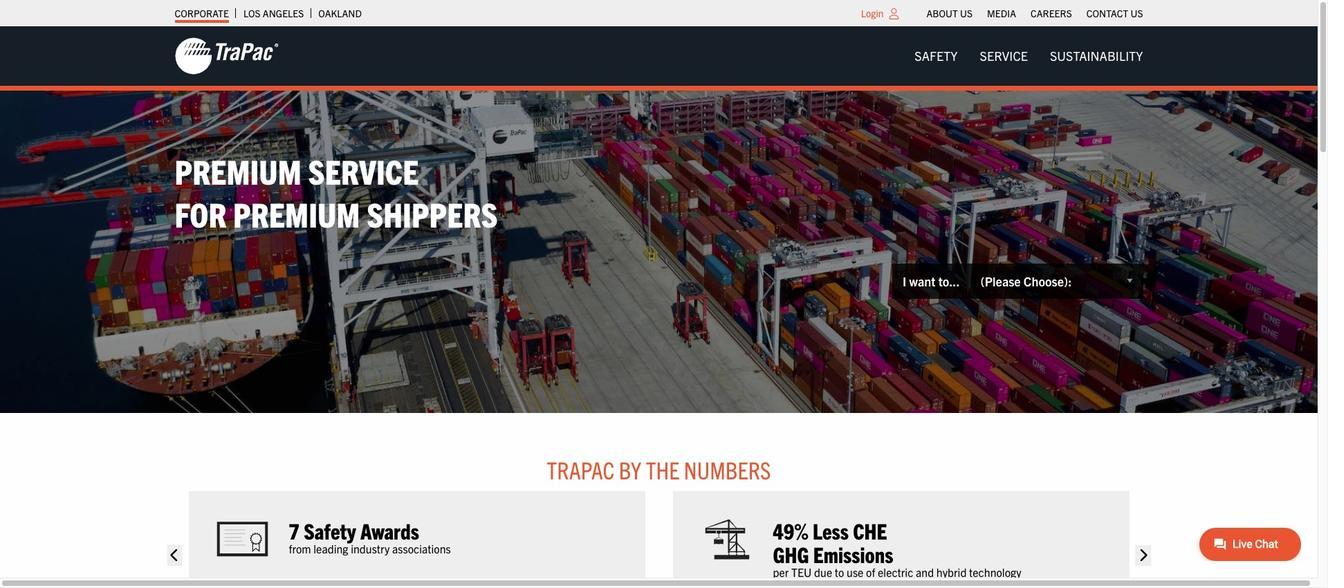 Task type: vqa. For each thing, say whether or not it's contained in the screenshot.
the bottommost premium
yes



Task type: describe. For each thing, give the bounding box(es) containing it.
us for contact us
[[1131, 7, 1143, 19]]

sustainability
[[1050, 48, 1143, 64]]

industry
[[351, 541, 390, 555]]

contact us link
[[1087, 3, 1143, 23]]

about us
[[927, 7, 973, 19]]

safety inside 7 safety awards from leading industry associations
[[304, 516, 356, 543]]

hybrid
[[937, 565, 967, 579]]

7
[[289, 516, 300, 543]]

oakland link
[[318, 3, 362, 23]]

awards
[[360, 516, 419, 543]]

49%
[[773, 516, 809, 543]]

0 vertical spatial premium
[[175, 149, 302, 192]]

by
[[619, 455, 642, 485]]

of
[[866, 565, 875, 579]]

solid image
[[1135, 545, 1151, 566]]

corporate
[[175, 7, 229, 19]]

los
[[243, 7, 261, 19]]

menu bar containing safety
[[904, 42, 1154, 70]]

leading
[[314, 541, 348, 555]]

associations
[[392, 541, 451, 555]]

i
[[903, 273, 907, 289]]

us for about us
[[960, 7, 973, 19]]

about us link
[[927, 3, 973, 23]]

safety inside safety link
[[915, 48, 958, 64]]

solid image
[[167, 545, 182, 566]]

careers link
[[1031, 3, 1072, 23]]

contact us
[[1087, 7, 1143, 19]]

for
[[175, 193, 227, 235]]

corporate link
[[175, 3, 229, 23]]



Task type: locate. For each thing, give the bounding box(es) containing it.
contact
[[1087, 7, 1129, 19]]

less
[[813, 516, 849, 543]]

electric
[[878, 565, 913, 579]]

teu
[[791, 565, 812, 579]]

to
[[835, 565, 844, 579]]

ghg
[[773, 540, 809, 567]]

login link
[[861, 7, 884, 19]]

1 vertical spatial menu bar
[[904, 42, 1154, 70]]

safety right 7
[[304, 516, 356, 543]]

trapac by the numbers
[[547, 455, 771, 485]]

us right about
[[960, 7, 973, 19]]

7 safety awards from leading industry associations
[[289, 516, 451, 555]]

1 vertical spatial safety
[[304, 516, 356, 543]]

safety down about
[[915, 48, 958, 64]]

1 vertical spatial premium
[[233, 193, 360, 235]]

1 vertical spatial service
[[308, 149, 419, 192]]

0 vertical spatial menu bar
[[919, 3, 1151, 23]]

los angeles
[[243, 7, 304, 19]]

careers
[[1031, 7, 1072, 19]]

i want to...
[[903, 273, 960, 289]]

49% less che ghg emissions per teu due to use of electric and hybrid technology
[[773, 516, 1022, 579]]

due
[[814, 565, 832, 579]]

menu bar containing about us
[[919, 3, 1151, 23]]

from
[[289, 541, 311, 555]]

menu bar
[[919, 3, 1151, 23], [904, 42, 1154, 70]]

angeles
[[263, 7, 304, 19]]

us right contact
[[1131, 7, 1143, 19]]

oakland
[[318, 7, 362, 19]]

login
[[861, 7, 884, 19]]

premium
[[175, 149, 302, 192], [233, 193, 360, 235]]

service inside 'premium service for premium shippers'
[[308, 149, 419, 192]]

technology
[[969, 565, 1022, 579]]

emissions
[[813, 540, 893, 567]]

light image
[[889, 8, 899, 19]]

0 vertical spatial safety
[[915, 48, 958, 64]]

the
[[646, 455, 680, 485]]

1 horizontal spatial us
[[1131, 7, 1143, 19]]

use
[[847, 565, 864, 579]]

to...
[[939, 273, 960, 289]]

1 horizontal spatial safety
[[915, 48, 958, 64]]

0 horizontal spatial us
[[960, 7, 973, 19]]

0 horizontal spatial safety
[[304, 516, 356, 543]]

service link
[[969, 42, 1039, 70]]

1 us from the left
[[960, 7, 973, 19]]

safety
[[915, 48, 958, 64], [304, 516, 356, 543]]

media link
[[987, 3, 1016, 23]]

per
[[773, 565, 789, 579]]

shippers
[[367, 193, 498, 235]]

2 us from the left
[[1131, 7, 1143, 19]]

che
[[853, 516, 887, 543]]

want
[[909, 273, 936, 289]]

numbers
[[684, 455, 771, 485]]

and
[[916, 565, 934, 579]]

menu bar up service link
[[919, 3, 1151, 23]]

0 horizontal spatial service
[[308, 149, 419, 192]]

sustainability link
[[1039, 42, 1154, 70]]

0 vertical spatial service
[[980, 48, 1028, 64]]

los angeles link
[[243, 3, 304, 23]]

service
[[980, 48, 1028, 64], [308, 149, 419, 192]]

us
[[960, 7, 973, 19], [1131, 7, 1143, 19]]

menu bar down careers link
[[904, 42, 1154, 70]]

trapac
[[547, 455, 615, 485]]

about
[[927, 7, 958, 19]]

corporate image
[[175, 37, 278, 75]]

premium service for premium shippers
[[175, 149, 498, 235]]

1 horizontal spatial service
[[980, 48, 1028, 64]]

media
[[987, 7, 1016, 19]]

safety link
[[904, 42, 969, 70]]



